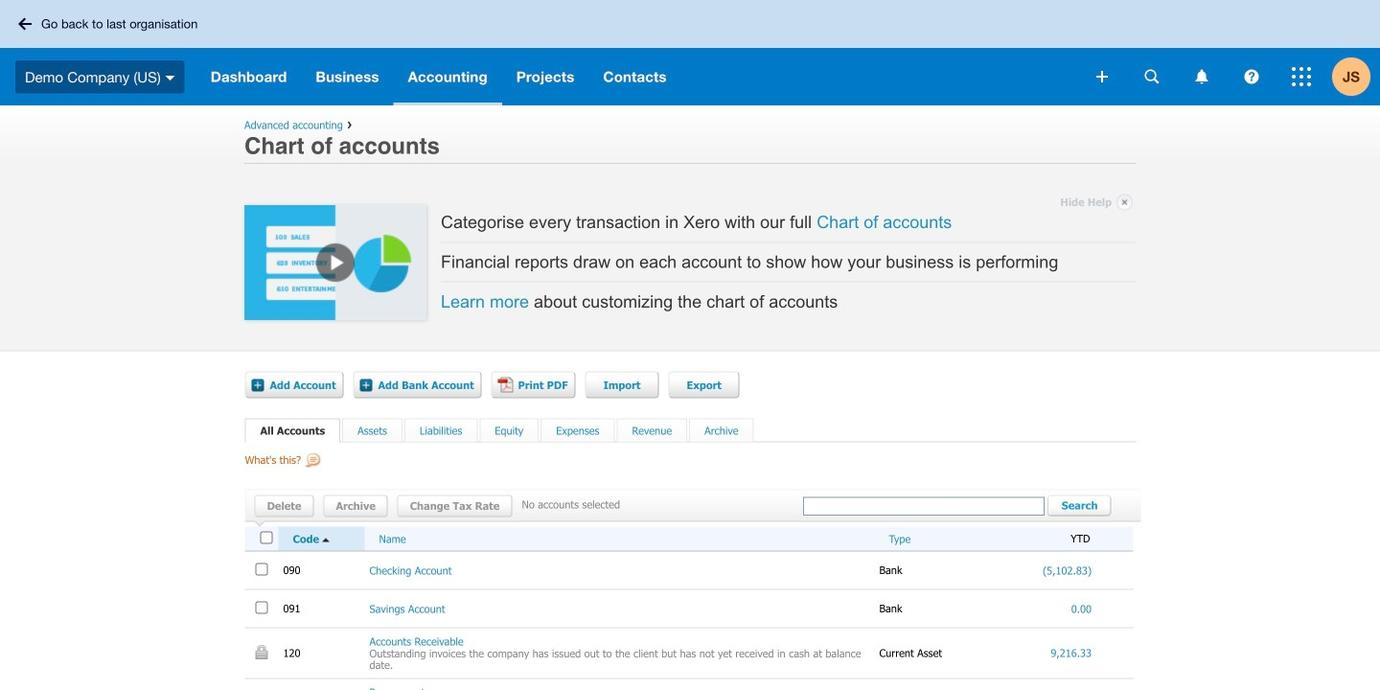 Task type: describe. For each thing, give the bounding box(es) containing it.
you cannot delete/archive system accounts. image
[[255, 645, 268, 659]]

0 horizontal spatial svg image
[[166, 75, 175, 80]]



Task type: vqa. For each thing, say whether or not it's contained in the screenshot.
the right the Contacts
no



Task type: locate. For each thing, give the bounding box(es) containing it.
svg image
[[18, 18, 32, 30], [1196, 69, 1208, 84], [1244, 69, 1259, 84], [1096, 71, 1108, 82]]

None text field
[[803, 497, 1044, 516]]

1 horizontal spatial svg image
[[1145, 69, 1159, 84]]

None checkbox
[[255, 601, 268, 614]]

2 horizontal spatial svg image
[[1292, 67, 1311, 86]]

None checkbox
[[260, 531, 273, 544], [255, 563, 268, 576], [260, 531, 273, 544], [255, 563, 268, 576]]

banner
[[0, 0, 1380, 105]]

svg image
[[1292, 67, 1311, 86], [1145, 69, 1159, 84], [166, 75, 175, 80]]



